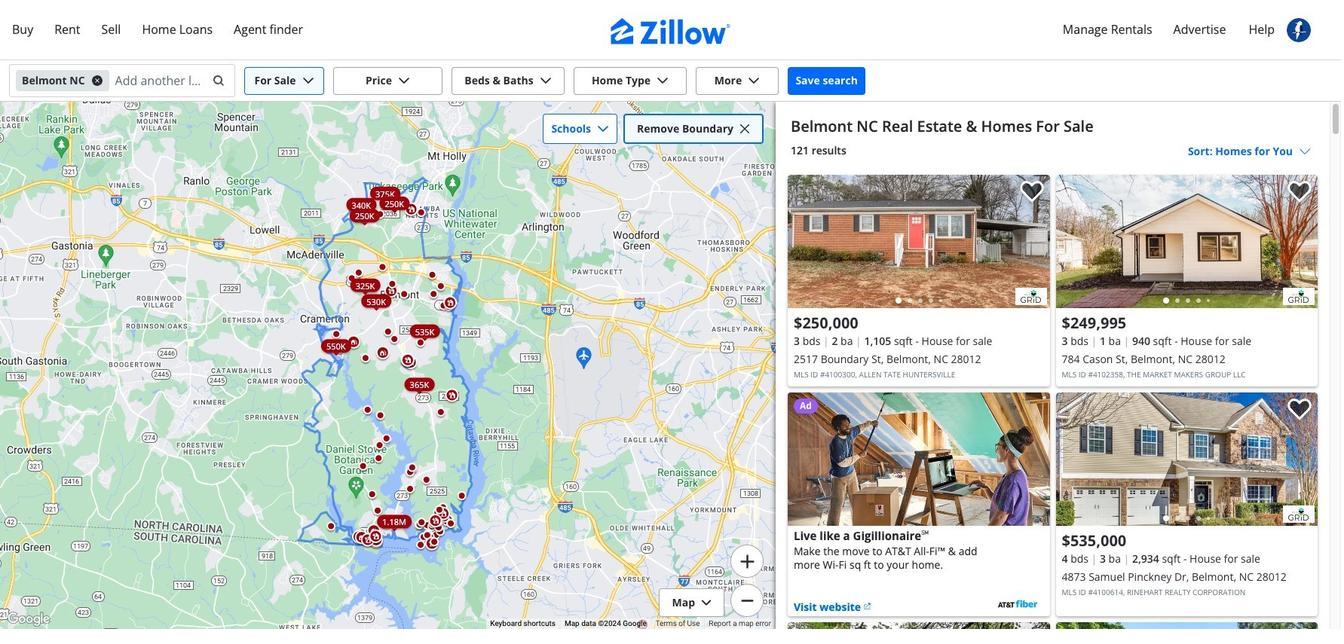 Task type: vqa. For each thing, say whether or not it's contained in the screenshot.
TAB PANEL
no



Task type: locate. For each thing, give the bounding box(es) containing it.
main content
[[776, 102, 1331, 630]]

4873 samuel pinckney dr, belmont, nc 28012 image
[[1056, 393, 1319, 527]]

filters element
[[0, 60, 1342, 102]]

google image
[[4, 610, 54, 630]]

main navigation
[[0, 0, 1342, 60]]

property images, use arrow keys to navigate, image 1 of 43 group
[[1056, 393, 1319, 530]]

784 cason st, belmont, nc 28012 image
[[1056, 175, 1319, 309], [1284, 288, 1316, 306]]

2517 boundary st, belmont, nc 28012 image
[[788, 175, 1050, 309]]

2517 boundary st, belmont, nc 28012 image
[[1016, 288, 1047, 306]]

your profile default icon image
[[1288, 18, 1312, 42]]

308 oakland ave, belmont, nc 28012 image
[[788, 623, 1050, 630]]

map region
[[0, 97, 792, 630]]

property images, use arrow keys to navigate, image 1 of 34 group
[[1056, 623, 1319, 630]]



Task type: describe. For each thing, give the bounding box(es) containing it.
1883 perfection ave, belmont, nc 28012 image
[[1056, 623, 1319, 630]]

clear field image
[[210, 75, 223, 87]]

advertisement element
[[788, 393, 1050, 617]]

remove tag image
[[91, 75, 103, 87]]

Add another location text field
[[115, 69, 203, 93]]

property images, use arrow keys to navigate, image 1 of 19 group
[[788, 623, 1050, 630]]

property images, use arrow keys to navigate, image 1 of 24 group
[[1056, 175, 1319, 312]]

zillow logo image
[[611, 18, 731, 45]]

property images, use arrow keys to navigate, image 1 of 38 group
[[788, 175, 1050, 312]]

4873 samuel pinckney dr, belmont, nc 28012 image
[[1284, 506, 1316, 524]]



